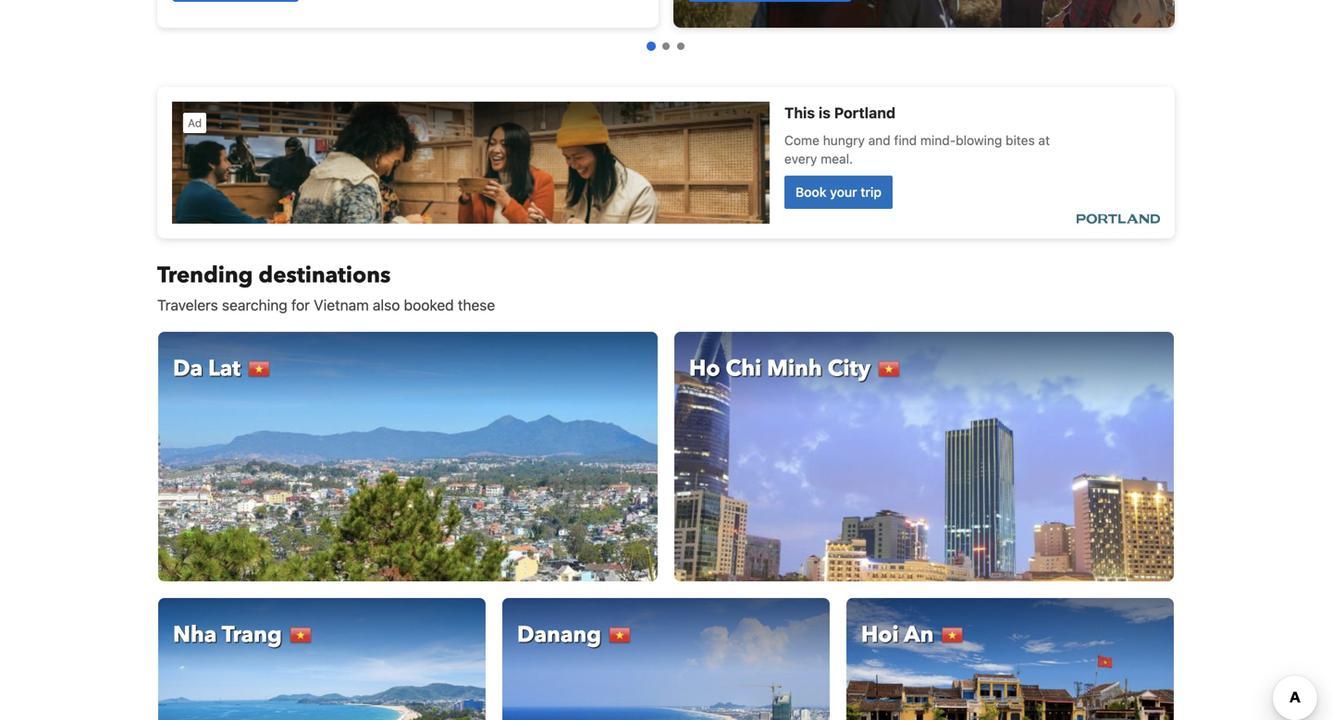 Task type: describe. For each thing, give the bounding box(es) containing it.
lat
[[208, 354, 241, 384]]

chi
[[726, 354, 761, 384]]

nha trang
[[173, 620, 282, 651]]

city
[[828, 354, 871, 384]]

ho
[[689, 354, 720, 384]]

nha
[[173, 620, 217, 651]]

minh
[[767, 354, 822, 384]]

da
[[173, 354, 203, 384]]

danang
[[517, 620, 601, 651]]

da lat link
[[157, 331, 659, 583]]

travelers
[[157, 297, 218, 314]]

also
[[373, 297, 400, 314]]

ho chi minh city link
[[673, 331, 1175, 583]]

advertisement region
[[157, 87, 1175, 239]]

an
[[904, 620, 934, 651]]

nha trang link
[[157, 598, 487, 721]]

destinations
[[258, 260, 391, 291]]

vietnam
[[314, 297, 369, 314]]

trang
[[222, 620, 282, 651]]



Task type: vqa. For each thing, say whether or not it's contained in the screenshot.
the "with" to the right
no



Task type: locate. For each thing, give the bounding box(es) containing it.
trending
[[157, 260, 253, 291]]

booked
[[404, 297, 454, 314]]

these
[[458, 297, 495, 314]]

hoi an
[[861, 620, 934, 651]]

hoi an link
[[846, 598, 1175, 721]]

progress bar
[[647, 42, 685, 51]]

danang link
[[501, 598, 831, 721]]

group of friends hiking in the mountains on a sunny day image
[[673, 0, 1175, 28]]

searching
[[222, 297, 287, 314]]

hoi
[[861, 620, 899, 651]]

for
[[291, 297, 310, 314]]

trending destinations travelers searching for vietnam also booked these
[[157, 260, 495, 314]]

ho chi minh city
[[689, 354, 871, 384]]

da lat
[[173, 354, 241, 384]]



